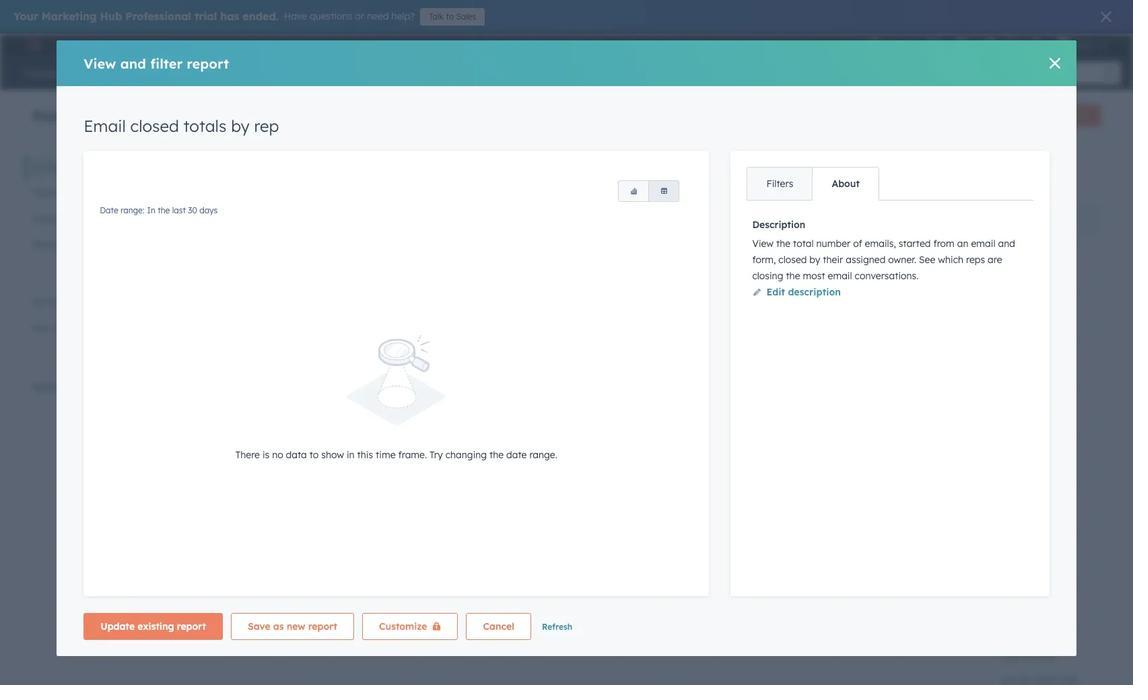 Task type: locate. For each thing, give the bounding box(es) containing it.
help?
[[391, 10, 415, 22]]

totals inside dialog
[[183, 116, 227, 136]]

and up are
[[998, 238, 1015, 250]]

conversation for chat conversation average time to close by rep
[[336, 396, 397, 408]]

hubspot link
[[16, 36, 50, 53]]

1 horizontal spatial view
[[752, 238, 774, 250]]

4:35 inside oct 24, 2023 4:35 pm greg robinson
[[1059, 626, 1077, 638]]

1 chat from the top
[[311, 348, 333, 360]]

started
[[899, 238, 931, 250]]

save as new report
[[248, 620, 337, 633]]

totals
[[183, 116, 227, 136], [433, 348, 459, 360], [368, 590, 394, 602], [404, 639, 431, 651]]

0 vertical spatial average
[[400, 396, 439, 408]]

closed down total
[[778, 254, 807, 266]]

conversation
[[336, 348, 397, 360], [336, 396, 397, 408], [336, 445, 397, 457], [340, 639, 401, 651]]

greg inside oct 24, 2023 4:49 pm greg robinson
[[1001, 264, 1019, 274]]

email for email conversation totals over time
[[311, 639, 337, 651]]

view
[[84, 55, 116, 72], [752, 238, 774, 250]]

3 4:36 from the top
[[1059, 384, 1077, 396]]

2023 inside oct 24, 2023 4:35 pm greg robinson
[[1035, 626, 1056, 638]]

cancel
[[483, 620, 514, 633]]

1 vertical spatial reports
[[69, 212, 101, 225]]

0 horizontal spatial email
[[339, 590, 365, 602]]

hubspot image
[[24, 36, 40, 53]]

MM/DD/YYYY text field
[[643, 160, 740, 176], [762, 160, 859, 176]]

greg
[[1001, 264, 1019, 274], [1001, 312, 1019, 322], [1001, 361, 1019, 371], [1001, 409, 1019, 419], [1001, 458, 1019, 468], [1001, 506, 1019, 516], [1001, 555, 1019, 565], [636, 590, 658, 602], [1001, 652, 1019, 662]]

on dashboards
[[32, 297, 102, 309]]

4 pm from the top
[[1001, 396, 1015, 408]]

pm inside oct 24, 2023 4:49 pm greg robinson
[[1001, 250, 1015, 263]]

pm inside oct 24, 2023 4:35 pm
[[1001, 590, 1015, 602]]

from down custom reports at the left top
[[62, 238, 84, 250]]

average for first
[[400, 445, 439, 457]]

over
[[434, 639, 455, 651]]

rep right close
[[519, 396, 535, 408]]

report inside banner
[[1066, 110, 1089, 121]]

chat for chat conversation average time to close by rep
[[311, 396, 333, 408]]

reports
[[48, 161, 80, 173], [69, 212, 101, 225], [104, 381, 136, 393]]

to right data
[[309, 449, 319, 461]]

emails,
[[865, 238, 896, 250]]

view inside view the total number of emails, started from an email and form, closed by their assigned owner. see which reps are closing the most email conversations.
[[752, 238, 774, 250]]

report right existing
[[177, 620, 206, 633]]

time right response
[[509, 445, 530, 457]]

conversations.
[[855, 270, 919, 282]]

by up most
[[809, 254, 820, 266]]

customize
[[379, 620, 427, 633]]

chat for chat conversation average first response time by rep
[[311, 445, 333, 457]]

4:35 down oct 24, 2023 4:35 pm
[[1059, 626, 1077, 638]]

form,
[[752, 254, 776, 266]]

8 2023 from the top
[[1035, 578, 1056, 590]]

0 horizontal spatial email
[[84, 116, 126, 136]]

1 horizontal spatial and
[[998, 238, 1015, 250]]

email right open on the bottom of page
[[339, 590, 365, 602]]

2 2023 from the top
[[1035, 287, 1056, 299]]

library
[[86, 238, 115, 250]]

first
[[442, 445, 461, 457]]

1 24, from the top
[[1019, 238, 1033, 250]]

1 vertical spatial closed
[[778, 254, 807, 266]]

5 4:36 from the top
[[1059, 481, 1077, 493]]

not on dashboards
[[32, 322, 119, 335]]

average for time
[[400, 396, 439, 408]]

inbox
[[412, 590, 438, 602]]

there is no data to show in this time frame. try changing the date range.
[[235, 449, 557, 461]]

dashboards inside button
[[65, 322, 119, 335]]

reports down favorites button
[[69, 212, 101, 225]]

0 vertical spatial dashboards
[[48, 297, 102, 309]]

group
[[618, 180, 680, 202]]

by right date
[[532, 445, 544, 457]]

closing
[[752, 270, 783, 282]]

data
[[286, 449, 307, 461]]

dashboards up not on dashboards
[[48, 297, 102, 309]]

rep up search reports search box
[[254, 116, 279, 136]]

in
[[147, 205, 155, 215]]

time right over on the left
[[458, 639, 479, 651]]

reports banner
[[32, 101, 1101, 127]]

calling icon image
[[927, 39, 939, 51]]

chat for chat conversation closed totals by rep
[[311, 348, 333, 360]]

4:35
[[1059, 578, 1077, 590], [1059, 626, 1077, 638]]

0 vertical spatial reports
[[48, 161, 80, 173]]

refresh
[[542, 622, 572, 632]]

report right new at the bottom left of page
[[308, 620, 337, 633]]

talk to sales
[[429, 11, 476, 22]]

email inside "email closed totals by rep" dialog
[[84, 116, 126, 136]]

view down hub
[[84, 55, 116, 72]]

24,
[[1019, 238, 1033, 250], [1019, 287, 1033, 299], [1019, 335, 1033, 347], [1019, 384, 1033, 396], [1019, 432, 1033, 444], [1019, 481, 1033, 493], [1019, 529, 1033, 541], [1019, 578, 1033, 590], [1019, 626, 1033, 638]]

notifications image
[[1029, 40, 1041, 52]]

None button
[[618, 180, 649, 202], [649, 180, 680, 202], [618, 180, 649, 202], [649, 180, 680, 202]]

30
[[188, 205, 197, 215]]

0 horizontal spatial view
[[84, 55, 116, 72]]

--
[[751, 590, 759, 602]]

0
[[148, 212, 153, 224]]

update existing report button
[[84, 613, 223, 640]]

rep inside dialog
[[254, 116, 279, 136]]

1 vertical spatial and
[[998, 238, 1015, 250]]

1 vertical spatial email
[[828, 270, 852, 282]]

9 24, from the top
[[1019, 626, 1033, 638]]

email closed totals by rep dialog
[[57, 40, 1076, 656]]

open email totals by inbox
[[311, 590, 438, 602]]

email up reps
[[971, 238, 995, 250]]

5 2023 from the top
[[1035, 432, 1056, 444]]

7 2023 from the top
[[1035, 529, 1056, 541]]

2 average from the top
[[400, 445, 439, 457]]

9 oct from the top
[[1001, 626, 1017, 638]]

chat conversation average time to close by rep button
[[311, 396, 535, 408]]

your
[[13, 9, 38, 23]]

time left close
[[442, 396, 463, 408]]

to right talk
[[446, 11, 454, 22]]

edit
[[766, 286, 785, 298]]

8 24, from the top
[[1019, 578, 1033, 590]]

report
[[187, 55, 229, 72], [1066, 110, 1089, 121], [177, 620, 206, 633], [308, 620, 337, 633]]

0 vertical spatial view
[[84, 55, 116, 72]]

reports right "my"
[[48, 161, 80, 173]]

chat
[[311, 348, 333, 360], [311, 396, 333, 408], [311, 445, 333, 457]]

email down their
[[828, 270, 852, 282]]

updated
[[1024, 214, 1062, 224]]

4:35 inside oct 24, 2023 4:35 pm
[[1059, 578, 1077, 590]]

0 vertical spatial email
[[84, 116, 126, 136]]

1 horizontal spatial from
[[933, 238, 955, 250]]

average
[[400, 396, 439, 408], [400, 445, 439, 457]]

0 vertical spatial and
[[120, 55, 146, 72]]

reports right deleted
[[104, 381, 136, 393]]

tab list inside "email closed totals by rep" dialog
[[747, 167, 879, 201]]

1 mm/dd/yyyy text field from the left
[[643, 160, 740, 176]]

close image
[[1101, 11, 1111, 22], [1049, 58, 1060, 69]]

1 average from the top
[[400, 396, 439, 408]]

new
[[287, 620, 305, 633]]

1 vertical spatial dashboards
[[65, 322, 119, 335]]

0 vertical spatial chat
[[311, 348, 333, 360]]

by right close
[[505, 396, 516, 408]]

3 24, from the top
[[1019, 335, 1033, 347]]

2 horizontal spatial email
[[971, 238, 995, 250]]

chat conversation closed totals by rep
[[311, 348, 492, 360]]

report right filter
[[187, 55, 229, 72]]

pm inside oct 24, 2023 4:35 pm greg robinson
[[1001, 638, 1015, 650]]

saved
[[32, 238, 60, 250]]

last
[[172, 205, 186, 215]]

1 vertical spatial close image
[[1049, 58, 1060, 69]]

1 oct from the top
[[1001, 238, 1017, 250]]

create
[[1038, 110, 1064, 121]]

0 horizontal spatial from
[[62, 238, 84, 250]]

music
[[1072, 39, 1095, 50]]

7 pm from the top
[[1001, 541, 1015, 553]]

1 pm from the top
[[1001, 250, 1015, 263]]

1 2023 from the top
[[1035, 238, 1056, 250]]

close image down greg robinson icon
[[1049, 58, 1060, 69]]

update
[[100, 620, 135, 633]]

2 horizontal spatial closed
[[778, 254, 807, 266]]

8 oct from the top
[[1001, 578, 1017, 590]]

chat conversation average first response time by rep button
[[311, 445, 563, 457]]

-
[[867, 251, 871, 263], [751, 590, 755, 602], [755, 590, 759, 602], [867, 590, 871, 602]]

on
[[52, 322, 63, 335]]

press to sort. element
[[799, 213, 804, 225]]

4:35 for oct 24, 2023 4:35 pm greg robinson
[[1059, 626, 1077, 638]]

0 horizontal spatial mm/dd/yyyy text field
[[643, 160, 740, 176]]

1 vertical spatial view
[[752, 238, 774, 250]]

by inside view the total number of emails, started from an email and form, closed by their assigned owner. see which reps are closing the most email conversations.
[[809, 254, 820, 266]]

1 vertical spatial 4:35
[[1059, 626, 1077, 638]]

not
[[32, 322, 49, 335]]

closed up 22
[[130, 116, 179, 136]]

by left inbox
[[397, 590, 409, 602]]

there
[[235, 449, 260, 461]]

1 horizontal spatial email
[[311, 639, 337, 651]]

3 chat from the top
[[311, 445, 333, 457]]

and inside view the total number of emails, started from an email and form, closed by their assigned owner. see which reps are closing the most email conversations.
[[998, 238, 1015, 250]]

see
[[919, 254, 935, 266]]

oct 24, 2023 4:36 pm greg robinson
[[1001, 287, 1077, 322], [1001, 335, 1077, 371], [1001, 384, 1077, 419], [1001, 432, 1077, 468], [1001, 481, 1077, 516], [1001, 529, 1077, 565]]

range.
[[529, 449, 557, 461]]

1 vertical spatial chat
[[311, 396, 333, 408]]

9 pm from the top
[[1001, 638, 1015, 650]]

dashboards down on dashboards 'button'
[[65, 322, 119, 335]]

Search HubSpot search field
[[944, 62, 1109, 85]]

1 horizontal spatial close image
[[1101, 11, 1111, 22]]

to up the assigned
[[746, 162, 756, 174]]

filters link
[[748, 168, 812, 200]]

4 oct from the top
[[1001, 384, 1017, 396]]

2 vertical spatial reports
[[104, 381, 136, 393]]

oct inside oct 24, 2023 4:35 pm
[[1001, 578, 1017, 590]]

email conversation totals over time
[[311, 639, 479, 651]]

2 chat from the top
[[311, 396, 333, 408]]

robinson
[[1022, 264, 1057, 274], [1022, 312, 1057, 322], [1022, 361, 1057, 371], [1022, 409, 1057, 419], [1022, 458, 1057, 468], [1022, 506, 1057, 516], [1022, 555, 1057, 565], [660, 590, 701, 602], [1022, 652, 1057, 662]]

try
[[430, 449, 443, 461]]

about link
[[812, 168, 879, 200]]

to
[[446, 11, 454, 22], [746, 162, 756, 174], [465, 396, 475, 408], [309, 449, 319, 461]]

0 horizontal spatial close image
[[1049, 58, 1060, 69]]

the up edit description button
[[786, 270, 800, 282]]

closed up chat conversation average time to close by rep
[[400, 348, 430, 360]]

pm
[[1001, 250, 1015, 263], [1001, 299, 1015, 311], [1001, 347, 1015, 360], [1001, 396, 1015, 408], [1001, 444, 1015, 456], [1001, 493, 1015, 505], [1001, 541, 1015, 553], [1001, 590, 1015, 602], [1001, 638, 1015, 650]]

this
[[357, 449, 373, 461]]

menu
[[866, 34, 1117, 55]]

to inside button
[[446, 11, 454, 22]]

8 pm from the top
[[1001, 590, 1015, 602]]

report right create
[[1066, 110, 1089, 121]]

to left close
[[465, 396, 475, 408]]

9 2023 from the top
[[1035, 626, 1056, 638]]

trial
[[195, 9, 217, 23]]

from up which
[[933, 238, 955, 250]]

24, inside oct 24, 2023 4:35 pm
[[1019, 578, 1033, 590]]

2 4:35 from the top
[[1059, 626, 1077, 638]]

0 vertical spatial closed
[[130, 116, 179, 136]]

search image
[[1105, 69, 1114, 78]]

greg robinson image
[[1057, 38, 1069, 50]]

1 4:36 from the top
[[1059, 287, 1077, 299]]

time right this
[[376, 449, 396, 461]]

0 vertical spatial 4:35
[[1059, 578, 1077, 590]]

1 vertical spatial email
[[311, 639, 337, 651]]

chat conversation average time to close by rep
[[311, 396, 535, 408]]

tab list
[[747, 167, 879, 201]]

description
[[752, 219, 805, 231]]

1 vertical spatial average
[[400, 445, 439, 457]]

3 pm from the top
[[1001, 347, 1015, 360]]

dashboards
[[48, 297, 102, 309], [65, 322, 119, 335]]

my reports
[[32, 161, 80, 173]]

5 oct from the top
[[1001, 432, 1017, 444]]

close image up music popup button
[[1101, 11, 1111, 22]]

totals for closed
[[183, 116, 227, 136]]

7 24, from the top
[[1019, 529, 1033, 541]]

1 horizontal spatial closed
[[400, 348, 430, 360]]

tab list containing filters
[[747, 167, 879, 201]]

2 vertical spatial chat
[[311, 445, 333, 457]]

and left filter
[[120, 55, 146, 72]]

in
[[347, 449, 355, 461]]

view up everyone
[[752, 238, 774, 250]]

2 vertical spatial email
[[339, 590, 365, 602]]

1 horizontal spatial mm/dd/yyyy text field
[[762, 160, 859, 176]]

close
[[478, 396, 502, 408]]

4:35 up oct 24, 2023 4:35 pm greg robinson
[[1059, 578, 1077, 590]]

last updated button
[[985, 203, 1100, 233]]

cancel button
[[466, 613, 531, 640]]

1 4:35 from the top
[[1059, 578, 1077, 590]]



Task type: describe. For each thing, give the bounding box(es) containing it.
3 2023 from the top
[[1035, 335, 1056, 347]]

0 horizontal spatial closed
[[130, 116, 179, 136]]

changing
[[445, 449, 487, 461]]

create report link
[[1027, 105, 1101, 127]]

menu containing music
[[866, 34, 1117, 55]]

1 horizontal spatial email
[[828, 270, 852, 282]]

7 oct from the top
[[1001, 529, 1017, 541]]

rep right date
[[547, 445, 563, 457]]

press to sort. image
[[799, 213, 804, 223]]

2 pm from the top
[[1001, 299, 1015, 311]]

edit description button
[[752, 284, 841, 302]]

date
[[506, 449, 527, 461]]

0 vertical spatial close image
[[1101, 11, 1111, 22]]

marketplaces image
[[955, 40, 967, 52]]

open
[[311, 590, 336, 602]]

totals for email
[[368, 590, 394, 602]]

6 oct from the top
[[1001, 481, 1017, 493]]

greg robinson
[[636, 590, 701, 602]]

closed inside view the total number of emails, started from an email and form, closed by their assigned owner. see which reps are closing the most email conversations.
[[778, 254, 807, 266]]

custom reports
[[32, 212, 101, 225]]

24, inside oct 24, 2023 4:35 pm greg robinson
[[1019, 626, 1033, 638]]

is
[[262, 449, 269, 461]]

my
[[32, 161, 46, 173]]

2 oct from the top
[[1001, 287, 1017, 299]]

report inside "button"
[[177, 620, 206, 633]]

last
[[1001, 214, 1021, 224]]

range:
[[121, 205, 144, 215]]

need
[[367, 10, 389, 22]]

has
[[220, 9, 239, 23]]

time inside "email closed totals by rep" dialog
[[376, 449, 396, 461]]

not on dashboards button
[[24, 316, 162, 341]]

descending sort. press to sort ascending. element
[[1066, 213, 1071, 225]]

calling icon button
[[922, 36, 944, 53]]

questions
[[310, 10, 352, 22]]

descending sort. press to sort ascending. image
[[1066, 213, 1071, 223]]

their
[[823, 254, 843, 266]]

6 4:36 from the top
[[1059, 529, 1077, 541]]

conversation for chat conversation average first response time by rep
[[336, 445, 397, 457]]

0 vertical spatial email
[[971, 238, 995, 250]]

refresh button
[[542, 621, 572, 633]]

help image
[[983, 40, 996, 52]]

saved from library button
[[24, 232, 162, 257]]

response
[[463, 445, 506, 457]]

report inside button
[[308, 620, 337, 633]]

date range: in the last 30 days
[[100, 205, 218, 215]]

2 mm/dd/yyyy text field from the left
[[762, 160, 859, 176]]

oct inside oct 24, 2023 4:35 pm greg robinson
[[1001, 626, 1017, 638]]

reports for my reports
[[48, 161, 80, 173]]

1 button
[[598, 590, 604, 602]]

4 2023 from the top
[[1035, 384, 1056, 396]]

conversation for chat conversation closed totals by rep
[[336, 348, 397, 360]]

favorites button
[[24, 180, 162, 205]]

no
[[272, 449, 283, 461]]

group inside "email closed totals by rep" dialog
[[618, 180, 680, 202]]

from inside saved from library button
[[62, 238, 84, 250]]

from inside view the total number of emails, started from an email and form, closed by their assigned owner. see which reps are closing the most email conversations.
[[933, 238, 955, 250]]

the left date
[[489, 449, 504, 461]]

4:49
[[1059, 238, 1078, 250]]

which
[[938, 254, 963, 266]]

5 24, from the top
[[1019, 432, 1033, 444]]

everyone
[[751, 251, 792, 263]]

view for view the total number of emails, started from an email and form, closed by their assigned owner. see which reps are closing the most email conversations.
[[752, 238, 774, 250]]

as
[[273, 620, 284, 633]]

robinson inside oct 24, 2023 4:49 pm greg robinson
[[1022, 264, 1057, 274]]

reports inside restore deleted reports button
[[104, 381, 136, 393]]

2 24, from the top
[[1019, 287, 1033, 299]]

oct 24, 2023 4:35 pm greg robinson
[[1001, 626, 1077, 662]]

greg inside oct 24, 2023 4:35 pm greg robinson
[[1001, 652, 1019, 662]]

by up search reports search box
[[231, 116, 250, 136]]

custom
[[32, 212, 66, 225]]

filter
[[150, 55, 183, 72]]

date
[[100, 205, 118, 215]]

upgrade
[[882, 40, 919, 51]]

professional
[[125, 9, 191, 23]]

favorites
[[32, 186, 73, 199]]

1 oct 24, 2023 4:36 pm greg robinson from the top
[[1001, 287, 1077, 322]]

assigned
[[846, 254, 886, 266]]

0 horizontal spatial and
[[120, 55, 146, 72]]

create report
[[1038, 110, 1089, 121]]

update existing report
[[100, 620, 206, 633]]

2 oct 24, 2023 4:36 pm greg robinson from the top
[[1001, 335, 1077, 371]]

4 oct 24, 2023 4:36 pm greg robinson from the top
[[1001, 432, 1077, 468]]

by up 'chat conversation average time to close by rep' button
[[462, 348, 474, 360]]

4 4:36 from the top
[[1059, 432, 1077, 444]]

oct inside oct 24, 2023 4:49 pm greg robinson
[[1001, 238, 1017, 250]]

are
[[988, 254, 1002, 266]]

2 4:36 from the top
[[1059, 335, 1077, 347]]

view and filter report
[[84, 55, 229, 72]]

restore
[[32, 381, 66, 393]]

marketplaces button
[[947, 34, 975, 55]]

last updated
[[1001, 214, 1062, 224]]

totals for conversation
[[404, 639, 431, 651]]

saved from library
[[32, 238, 115, 250]]

the up everyone
[[776, 238, 790, 250]]

reports for custom reports
[[69, 212, 101, 225]]

existing
[[138, 620, 174, 633]]

2023 inside oct 24, 2023 4:49 pm greg robinson
[[1035, 238, 1056, 250]]

6 oct 24, 2023 4:36 pm greg robinson from the top
[[1001, 529, 1077, 565]]

2 vertical spatial closed
[[400, 348, 430, 360]]

of
[[853, 238, 862, 250]]

upgrade image
[[868, 39, 880, 52]]

5 pm from the top
[[1001, 444, 1015, 456]]

assigned
[[751, 214, 795, 224]]

6 pm from the top
[[1001, 493, 1015, 505]]

4 24, from the top
[[1019, 384, 1033, 396]]

reps
[[966, 254, 985, 266]]

filters
[[766, 178, 793, 190]]

your marketing hub professional trial has ended. have questions or need help?
[[13, 9, 415, 23]]

3 oct 24, 2023 4:36 pm greg robinson from the top
[[1001, 384, 1077, 419]]

marketing
[[42, 9, 97, 23]]

conversation for email conversation totals over time
[[340, 639, 401, 651]]

3 oct from the top
[[1001, 335, 1017, 347]]

Search reports search field
[[207, 154, 371, 181]]

oct 24, 2023 4:35 pm
[[1001, 578, 1077, 602]]

22
[[143, 161, 153, 173]]

robinson inside oct 24, 2023 4:35 pm greg robinson
[[1022, 652, 1057, 662]]

talk to sales button
[[420, 8, 485, 26]]

save as new report button
[[231, 613, 354, 640]]

dashboards inside 'button'
[[48, 297, 102, 309]]

1
[[598, 590, 604, 602]]

open email totals by inbox button
[[311, 590, 531, 602]]

view the total number of emails, started from an email and form, closed by their assigned owner. see which reps are closing the most email conversations.
[[752, 238, 1015, 282]]

chat conversation closed totals by rep button
[[311, 348, 531, 360]]

4:35 for oct 24, 2023 4:35 pm
[[1059, 578, 1077, 590]]

6 24, from the top
[[1019, 481, 1033, 493]]

close image inside dialog
[[1049, 58, 1060, 69]]

the right 'in'
[[158, 205, 170, 215]]

number
[[816, 238, 850, 250]]

6 2023 from the top
[[1035, 481, 1056, 493]]

ended.
[[243, 9, 279, 23]]

2023 inside oct 24, 2023 4:35 pm
[[1035, 578, 1056, 590]]

view for view and filter report
[[84, 55, 116, 72]]

email for email closed totals by rep
[[84, 116, 126, 136]]

show
[[321, 449, 344, 461]]

rep up close
[[477, 348, 492, 360]]

owner.
[[888, 254, 916, 266]]

days
[[199, 205, 218, 215]]

restore deleted reports button
[[24, 374, 162, 400]]

about
[[832, 178, 860, 190]]

24, inside oct 24, 2023 4:49 pm greg robinson
[[1019, 238, 1033, 250]]

sales
[[456, 11, 476, 22]]

5 oct 24, 2023 4:36 pm greg robinson from the top
[[1001, 481, 1077, 516]]

settings image
[[1006, 39, 1018, 52]]

restore deleted reports
[[32, 381, 136, 393]]

to inside dialog
[[309, 449, 319, 461]]

notifications button
[[1023, 34, 1046, 55]]



Task type: vqa. For each thing, say whether or not it's contained in the screenshot.
the top email
yes



